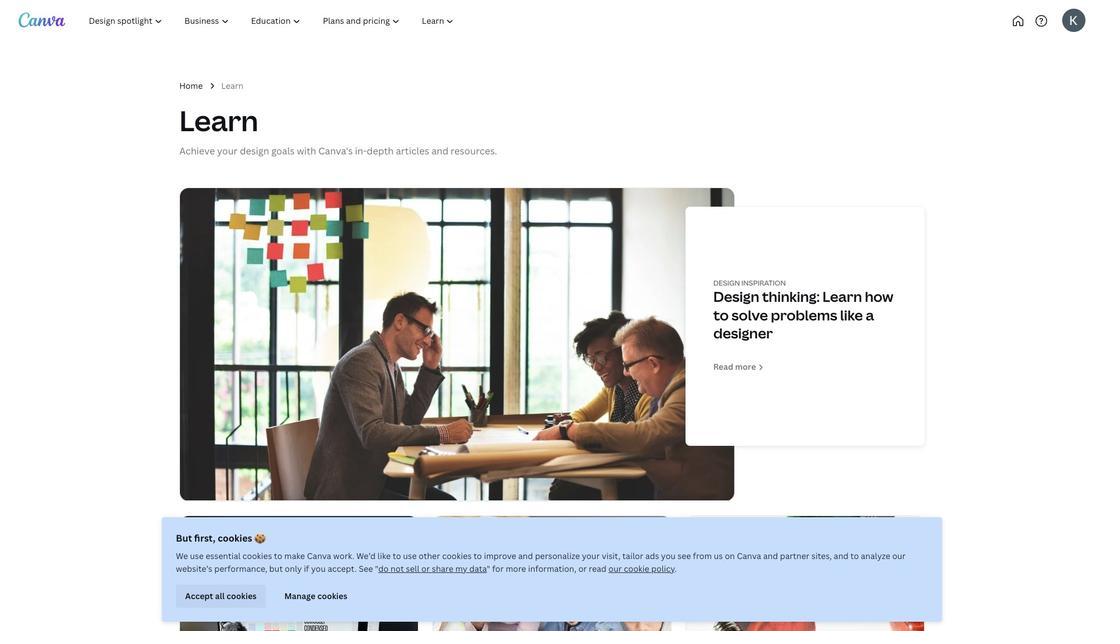 Task type: locate. For each thing, give the bounding box(es) containing it.
and up do not sell or share my data " for more information, or read our cookie policy .
[[519, 551, 533, 562]]

personalize
[[535, 551, 580, 562]]

" inside "we use essential cookies to make canva work. we'd like to use other cookies to improve and personalize your visit, tailor ads you see from us on canva and partner sites, and to analyze our website's performance, but only if you accept. see ""
[[375, 563, 379, 575]]

1 canva from the left
[[307, 551, 332, 562]]

to left "solve" on the right of page
[[714, 305, 729, 324]]

0 vertical spatial you
[[662, 551, 676, 562]]

and inside learn achieve your design goals with canva's in-depth articles and resources.
[[432, 145, 449, 157]]

0 horizontal spatial canva
[[307, 551, 332, 562]]

learn for learn
[[221, 80, 244, 91]]

1 vertical spatial like
[[378, 551, 391, 562]]

to up data
[[474, 551, 482, 562]]

make
[[285, 551, 305, 562]]

our right analyze
[[893, 551, 906, 562]]

to up but
[[274, 551, 283, 562]]

our inside "we use essential cookies to make canva work. we'd like to use other cookies to improve and personalize your visit, tailor ads you see from us on canva and partner sites, and to analyze our website's performance, but only if you accept. see ""
[[893, 551, 906, 562]]

0 vertical spatial your
[[217, 145, 238, 157]]

0 horizontal spatial use
[[190, 551, 204, 562]]

inspiration
[[742, 278, 786, 288]]

0 horizontal spatial "
[[375, 563, 379, 575]]

learn
[[221, 80, 244, 91], [180, 102, 258, 140], [823, 287, 863, 306]]

you
[[662, 551, 676, 562], [311, 563, 326, 575]]

and
[[432, 145, 449, 157], [519, 551, 533, 562], [764, 551, 779, 562], [834, 551, 849, 562]]

design inside the design thinking: learn how to solve problems like a designer
[[714, 287, 760, 306]]

2 " from the left
[[487, 563, 491, 575]]

like up do
[[378, 551, 391, 562]]

if
[[304, 563, 309, 575]]

analyze
[[861, 551, 891, 562]]

improve
[[484, 551, 517, 562]]

accept all cookies button
[[176, 585, 266, 608]]

do not sell or share my data " for more information, or read our cookie policy .
[[379, 563, 677, 575]]

our down visit,
[[609, 563, 622, 575]]

resources.
[[451, 145, 497, 157]]

on
[[725, 551, 735, 562]]

for
[[493, 563, 504, 575]]

" right see
[[375, 563, 379, 575]]

and right the articles at the top left
[[432, 145, 449, 157]]

to up not
[[393, 551, 401, 562]]

to
[[714, 305, 729, 324], [274, 551, 283, 562], [393, 551, 401, 562], [474, 551, 482, 562], [851, 551, 860, 562]]

learn for learn achieve your design goals with canva's in-depth articles and resources.
[[180, 102, 258, 140]]

1 horizontal spatial you
[[662, 551, 676, 562]]

design
[[714, 278, 741, 288], [714, 287, 760, 306]]

website's
[[176, 563, 212, 575]]

do
[[379, 563, 389, 575]]

sites,
[[812, 551, 832, 562]]

cookies up essential
[[218, 532, 252, 545]]

designer
[[714, 323, 773, 343]]

more right for
[[506, 563, 527, 575]]

depth
[[367, 145, 394, 157]]

a
[[866, 305, 875, 324]]

read more
[[714, 361, 757, 372]]

0 horizontal spatial or
[[422, 563, 430, 575]]

cookies down the accept.
[[318, 591, 348, 602]]

learn inside the design thinking: learn how to solve problems like a designer
[[823, 287, 863, 306]]

1 vertical spatial your
[[582, 551, 600, 562]]

manage
[[285, 591, 316, 602]]

your inside "we use essential cookies to make canva work. we'd like to use other cookies to improve and personalize your visit, tailor ads you see from us on canva and partner sites, and to analyze our website's performance, but only if you accept. see ""
[[582, 551, 600, 562]]

we
[[176, 551, 188, 562]]

your up read
[[582, 551, 600, 562]]

1 vertical spatial more
[[506, 563, 527, 575]]

0 vertical spatial learn
[[221, 80, 244, 91]]

learn up achieve
[[180, 102, 258, 140]]

.
[[675, 563, 677, 575]]

1 vertical spatial our
[[609, 563, 622, 575]]

design for design inspiration
[[714, 278, 741, 288]]

0 horizontal spatial your
[[217, 145, 238, 157]]

0 vertical spatial like
[[841, 305, 864, 324]]

2 use from the left
[[403, 551, 417, 562]]

1 use from the left
[[190, 551, 204, 562]]

faizur rehman phpzdehn6os unsplash1 image
[[180, 516, 418, 631]]

you right if
[[311, 563, 326, 575]]

1 horizontal spatial canva
[[737, 551, 762, 562]]

goals
[[272, 145, 295, 157]]

canva right the on
[[737, 551, 762, 562]]

like inside the design thinking: learn how to solve problems like a designer
[[841, 305, 864, 324]]

cookies right all
[[227, 591, 257, 602]]

learn right home
[[221, 80, 244, 91]]

or right the sell
[[422, 563, 430, 575]]

1 " from the left
[[375, 563, 379, 575]]

learn inside learn achieve your design goals with canva's in-depth articles and resources.
[[180, 102, 258, 140]]

0 vertical spatial more
[[736, 361, 757, 372]]

or left read
[[579, 563, 587, 575]]

performance,
[[214, 563, 267, 575]]

1 design from the top
[[714, 278, 741, 288]]

use up website's
[[190, 551, 204, 562]]

manage cookies
[[285, 591, 348, 602]]

0 horizontal spatial our
[[609, 563, 622, 575]]

design up designer
[[714, 287, 760, 306]]

1 horizontal spatial like
[[841, 305, 864, 324]]

visit,
[[602, 551, 621, 562]]

1 horizontal spatial more
[[736, 361, 757, 372]]

your left design
[[217, 145, 238, 157]]

design thinking: learn how to solve problems like a designer
[[714, 287, 894, 343]]

your
[[217, 145, 238, 157], [582, 551, 600, 562]]

0 horizontal spatial like
[[378, 551, 391, 562]]

design left inspiration
[[714, 278, 741, 288]]

2 vertical spatial learn
[[823, 287, 863, 306]]

more right read
[[736, 361, 757, 372]]

"
[[375, 563, 379, 575], [487, 563, 491, 575]]

2 canva from the left
[[737, 551, 762, 562]]

like left a
[[841, 305, 864, 324]]

more
[[736, 361, 757, 372], [506, 563, 527, 575]]

or
[[422, 563, 430, 575], [579, 563, 587, 575]]

1 vertical spatial learn
[[180, 102, 258, 140]]

see
[[678, 551, 692, 562]]

canva up if
[[307, 551, 332, 562]]

2 design from the top
[[714, 287, 760, 306]]

cookies down 🍪
[[243, 551, 272, 562]]

learn left a
[[823, 287, 863, 306]]

but
[[176, 532, 192, 545]]

canva
[[307, 551, 332, 562], [737, 551, 762, 562]]

1 horizontal spatial "
[[487, 563, 491, 575]]

2 or from the left
[[579, 563, 587, 575]]

from
[[693, 551, 712, 562]]

1 horizontal spatial use
[[403, 551, 417, 562]]

" left for
[[487, 563, 491, 575]]

cookies inside button
[[318, 591, 348, 602]]

problems
[[771, 305, 838, 324]]

but first, cookies 🍪
[[176, 532, 266, 545]]

like
[[841, 305, 864, 324], [378, 551, 391, 562]]

use
[[190, 551, 204, 562], [403, 551, 417, 562]]

0 horizontal spatial you
[[311, 563, 326, 575]]

0 horizontal spatial more
[[506, 563, 527, 575]]

1 horizontal spatial your
[[582, 551, 600, 562]]

cookies
[[218, 532, 252, 545], [243, 551, 272, 562], [442, 551, 472, 562], [227, 591, 257, 602], [318, 591, 348, 602]]

brand building image
[[687, 516, 925, 631]]

1 horizontal spatial or
[[579, 563, 587, 575]]

1 horizontal spatial our
[[893, 551, 906, 562]]

you up policy
[[662, 551, 676, 562]]

tailor
[[623, 551, 644, 562]]

🍪
[[255, 532, 266, 545]]

use up the sell
[[403, 551, 417, 562]]

our
[[893, 551, 906, 562], [609, 563, 622, 575]]

0 vertical spatial our
[[893, 551, 906, 562]]



Task type: describe. For each thing, give the bounding box(es) containing it.
cookies inside 'button'
[[227, 591, 257, 602]]

my
[[456, 563, 468, 575]]

with
[[297, 145, 316, 157]]

solve
[[732, 305, 769, 324]]

like inside "we use essential cookies to make canva work. we'd like to use other cookies to improve and personalize your visit, tailor ads you see from us on canva and partner sites, and to analyze our website's performance, but only if you accept. see ""
[[378, 551, 391, 562]]

see
[[359, 563, 373, 575]]

essential
[[206, 551, 241, 562]]

we use essential cookies to make canva work. we'd like to use other cookies to improve and personalize your visit, tailor ads you see from us on canva and partner sites, and to analyze our website's performance, but only if you accept. see "
[[176, 551, 906, 575]]

design inspiration
[[714, 278, 786, 288]]

thinking:
[[763, 287, 820, 306]]

all
[[215, 591, 225, 602]]

in-
[[355, 145, 367, 157]]

manage cookies button
[[275, 585, 357, 608]]

and left partner
[[764, 551, 779, 562]]

read
[[714, 361, 734, 372]]

but
[[269, 563, 283, 575]]

our cookie policy link
[[609, 563, 675, 575]]

top level navigation element
[[79, 9, 504, 33]]

your inside learn achieve your design goals with canva's in-depth articles and resources.
[[217, 145, 238, 157]]

only
[[285, 563, 302, 575]]

data
[[470, 563, 487, 575]]

design for design thinking: learn how to solve problems like a designer
[[714, 287, 760, 306]]

read
[[589, 563, 607, 575]]

learn achieve your design goals with canva's in-depth articles and resources.
[[180, 102, 497, 157]]

cookies up my
[[442, 551, 472, 562]]

to left analyze
[[851, 551, 860, 562]]

cookie
[[624, 563, 650, 575]]

home link
[[180, 80, 203, 93]]

work.
[[333, 551, 355, 562]]

information,
[[529, 563, 577, 575]]

to inside the design thinking: learn how to solve problems like a designer
[[714, 305, 729, 324]]

achieve
[[180, 145, 215, 157]]

other
[[419, 551, 440, 562]]

untitleddesign13 image
[[433, 516, 672, 631]]

design inspiration link
[[714, 278, 786, 288]]

sell
[[406, 563, 420, 575]]

not
[[391, 563, 404, 575]]

how
[[866, 287, 894, 306]]

design
[[240, 145, 269, 157]]

home
[[180, 80, 203, 91]]

and right sites,
[[834, 551, 849, 562]]

first,
[[194, 532, 216, 545]]

ads
[[646, 551, 660, 562]]

accept
[[185, 591, 213, 602]]

articles
[[396, 145, 430, 157]]

canva's
[[319, 145, 353, 157]]

us
[[714, 551, 723, 562]]

design thinking image
[[180, 188, 735, 501]]

we'd
[[357, 551, 376, 562]]

partner
[[781, 551, 810, 562]]

1 or from the left
[[422, 563, 430, 575]]

accept all cookies
[[185, 591, 257, 602]]

policy
[[652, 563, 675, 575]]

accept.
[[328, 563, 357, 575]]

1 vertical spatial you
[[311, 563, 326, 575]]

do not sell or share my data link
[[379, 563, 487, 575]]

share
[[432, 563, 454, 575]]



Task type: vqa. For each thing, say whether or not it's contained in the screenshot.
Apps
no



